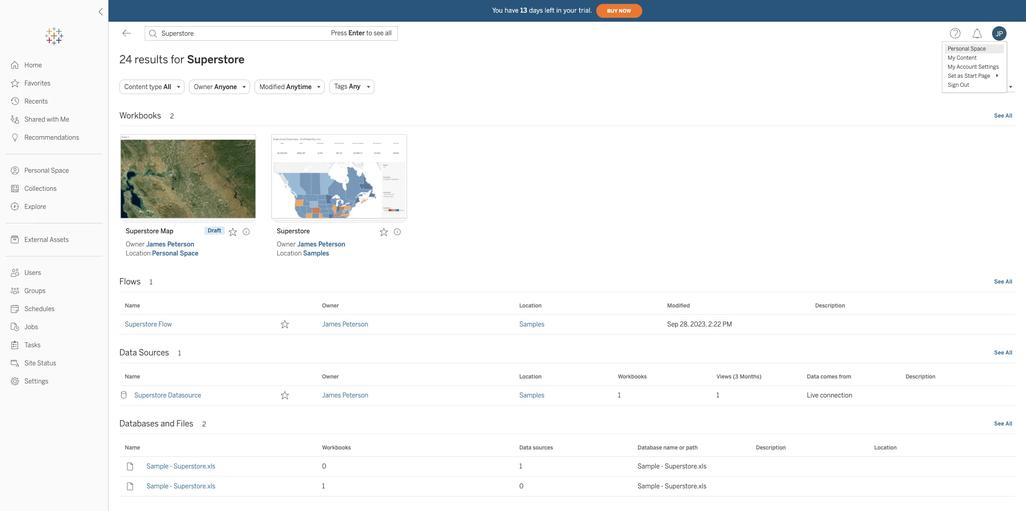 Task type: vqa. For each thing, say whether or not it's contained in the screenshot.
must
no



Task type: locate. For each thing, give the bounding box(es) containing it.
see all link for workbooks
[[994, 112, 1013, 119]]

heading
[[119, 507, 1015, 511]]

samples for flows
[[519, 321, 545, 328]]

samples inside the owner james peterson location samples
[[303, 250, 329, 257]]

1 horizontal spatial data
[[519, 445, 532, 451]]

1 vertical spatial description
[[906, 374, 936, 380]]

superstore up the owner james peterson location samples
[[277, 227, 310, 235]]

data
[[119, 348, 137, 358], [807, 374, 819, 380], [519, 445, 532, 451]]

by text only_f5he34f image inside users link
[[11, 269, 19, 277]]

by text only_f5he34f image
[[11, 185, 19, 193], [11, 287, 19, 295], [11, 305, 19, 313], [11, 323, 19, 331], [11, 341, 19, 349], [11, 359, 19, 367]]

owner james peterson location samples
[[277, 241, 345, 257]]

modified up sep
[[667, 303, 690, 309]]

by text only_f5he34f image inside favorites link
[[11, 79, 19, 87]]

data for data sources
[[519, 445, 532, 451]]

path
[[686, 445, 698, 451]]

2 vertical spatial data
[[519, 445, 532, 451]]

row containing superstore datasource
[[119, 386, 1015, 407]]

settings
[[978, 64, 999, 70], [24, 378, 48, 385]]

personal space link
[[0, 161, 108, 180], [152, 250, 198, 257]]

2 by text only_f5he34f image from the top
[[11, 287, 19, 295]]

grid containing sample - superstore.xls
[[119, 440, 1015, 501]]

by text only_f5he34f image inside external assets link
[[11, 236, 19, 244]]

1 see all from the top
[[994, 113, 1013, 119]]

1 by text only_f5he34f image from the top
[[11, 61, 19, 69]]

site status
[[24, 360, 56, 367]]

0 vertical spatial my
[[948, 55, 955, 61]]

by text only_f5he34f image inside recents link
[[11, 97, 19, 105]]

groups
[[24, 287, 46, 295]]

by text only_f5he34f image left site
[[11, 359, 19, 367]]

settings link
[[0, 372, 108, 390]]

permissions required image for 1
[[125, 481, 136, 492]]

name down databases
[[125, 445, 140, 451]]

1 row from the top
[[119, 315, 1015, 336]]

by text only_f5he34f image inside explore link
[[11, 203, 19, 211]]

superstore left flow
[[125, 321, 157, 328]]

row for flows
[[119, 315, 1015, 336]]

2 james peterson from the top
[[322, 392, 368, 399]]

by text only_f5he34f image inside shared with me link
[[11, 115, 19, 123]]

1 horizontal spatial personal space link
[[152, 250, 198, 257]]

navigation panel element
[[0, 27, 108, 390]]

2 right 'files' at the bottom left
[[202, 421, 206, 428]]

2 inside the workbooks heading
[[170, 113, 174, 120]]

jobs
[[24, 323, 38, 331]]

2 down 'content type all' on the top left
[[170, 113, 174, 120]]

views
[[717, 374, 732, 380]]

see all link for databases and files
[[994, 420, 1013, 427]]

filter bar region
[[119, 80, 964, 94]]

peterson inside the owner james peterson location samples
[[318, 241, 345, 248]]

personal for personal space
[[24, 167, 49, 175]]

superstore inside the superstore flow link
[[125, 321, 157, 328]]

see for workbooks
[[994, 113, 1004, 119]]

0 vertical spatial description
[[815, 303, 845, 309]]

1 grid from the top
[[119, 298, 1015, 339]]

comes
[[821, 374, 838, 380]]

4 see all from the top
[[994, 421, 1013, 427]]

personal space link down map
[[152, 250, 198, 257]]

3 see from the top
[[994, 350, 1004, 356]]

1 vertical spatial workbooks
[[618, 374, 647, 380]]

explore
[[24, 203, 46, 211]]

live
[[807, 392, 819, 399]]

sample - superstore.xls link
[[147, 463, 215, 470], [147, 483, 215, 490]]

see inside databases and files heading
[[994, 421, 1004, 427]]

sample - superstore.xls link for 1
[[147, 483, 215, 490]]

1 horizontal spatial content
[[957, 55, 977, 61]]

2:22
[[708, 321, 721, 328]]

shared with me link
[[0, 110, 108, 128]]

by text only_f5he34f image for schedules
[[11, 305, 19, 313]]

1 horizontal spatial description
[[815, 303, 845, 309]]

1 vertical spatial settings
[[24, 378, 48, 385]]

by text only_f5he34f image for favorites
[[11, 79, 19, 87]]

all for flows
[[1006, 279, 1013, 285]]

2023,
[[690, 321, 707, 328]]

1 inside flows heading
[[150, 279, 152, 286]]

type
[[149, 83, 162, 91]]

1 vertical spatial data
[[807, 374, 819, 380]]

0 vertical spatial personal space link
[[0, 161, 108, 180]]

by text only_f5he34f image inside site status link
[[11, 359, 19, 367]]

row group containing sample - superstore.xls
[[119, 457, 1015, 497]]

1 horizontal spatial 2
[[202, 421, 206, 428]]

views (3 months)
[[717, 374, 762, 380]]

1 inside data sources "heading"
[[178, 350, 181, 357]]

by text only_f5he34f image for tasks
[[11, 341, 19, 349]]

see inside the workbooks heading
[[994, 113, 1004, 119]]

3 by text only_f5he34f image from the top
[[11, 305, 19, 313]]

1 vertical spatial modified
[[667, 303, 690, 309]]

2 see all link from the top
[[994, 278, 1013, 285]]

1 horizontal spatial 0
[[519, 483, 523, 490]]

2 sample - superstore.xls link from the top
[[147, 483, 215, 490]]

settings down site status in the left of the page
[[24, 378, 48, 385]]

collections
[[24, 185, 57, 193]]

name for databases
[[125, 445, 140, 451]]

recommendations link
[[0, 128, 108, 147]]

superstore.xls
[[174, 463, 215, 470], [665, 463, 707, 470], [174, 483, 215, 490], [665, 483, 707, 490]]

1 vertical spatial sample - superstore.xls link
[[147, 483, 215, 490]]

see all link inside flows heading
[[994, 278, 1013, 285]]

2 vertical spatial workbooks
[[322, 445, 351, 451]]

have
[[505, 7, 519, 14]]

0 horizontal spatial content
[[124, 83, 148, 91]]

1 vertical spatial james peterson
[[322, 392, 368, 399]]

1 horizontal spatial modified
[[667, 303, 690, 309]]

2 inside databases and files heading
[[202, 421, 206, 428]]

4 row from the top
[[119, 477, 1015, 497]]

0 horizontal spatial workbooks
[[119, 111, 161, 121]]

by text only_f5he34f image inside settings link
[[11, 377, 19, 385]]

personal
[[948, 46, 969, 52], [24, 167, 49, 175], [152, 250, 178, 257]]

0 vertical spatial content
[[957, 55, 977, 61]]

see for data sources
[[994, 350, 1004, 356]]

column header
[[271, 298, 317, 314]]

personal inside the main navigation. press the up and down arrow keys to access links. element
[[24, 167, 49, 175]]

settings up page on the right of page
[[978, 64, 999, 70]]

all inside the workbooks heading
[[1006, 113, 1013, 119]]

superstore inside superstore datasource link
[[134, 392, 167, 399]]

1 vertical spatial personal
[[24, 167, 49, 175]]

0 vertical spatial james peterson
[[322, 321, 368, 328]]

by text only_f5he34f image left jobs
[[11, 323, 19, 331]]

see all link
[[994, 112, 1013, 119], [994, 278, 1013, 285], [994, 349, 1013, 356], [994, 420, 1013, 427]]

0 vertical spatial data
[[119, 348, 137, 358]]

space
[[971, 46, 986, 52], [51, 167, 69, 175], [180, 250, 198, 257]]

personal for personal space my content my account settings
[[948, 46, 969, 52]]

0 horizontal spatial personal
[[24, 167, 49, 175]]

grid
[[119, 298, 1015, 339], [119, 369, 1015, 410], [119, 440, 1015, 501]]

0 horizontal spatial space
[[51, 167, 69, 175]]

4 by text only_f5he34f image from the top
[[11, 323, 19, 331]]

assets
[[49, 236, 69, 244]]

0 vertical spatial personal
[[948, 46, 969, 52]]

james peterson link
[[146, 241, 194, 248], [297, 241, 345, 248], [322, 315, 368, 335], [322, 386, 368, 406]]

2 my from the top
[[948, 64, 955, 70]]

all inside data sources "heading"
[[1006, 350, 1013, 356]]

tasks link
[[0, 336, 108, 354]]

superstore right the data source icon
[[134, 392, 167, 399]]

1 permissions required image from the top
[[125, 461, 136, 472]]

data sources
[[519, 445, 553, 451]]

1 horizontal spatial personal
[[152, 250, 178, 257]]

sample - superstore.xls link for 0
[[147, 463, 215, 470]]

content
[[957, 55, 977, 61], [124, 83, 148, 91]]

shared
[[24, 116, 45, 123]]

content inside personal space my content my account settings
[[957, 55, 977, 61]]

content left type
[[124, 83, 148, 91]]

2 vertical spatial description
[[756, 445, 786, 451]]

0 vertical spatial space
[[971, 46, 986, 52]]

set
[[948, 73, 956, 79]]

grid containing superstore datasource
[[119, 369, 1015, 410]]

7 by text only_f5he34f image from the top
[[11, 203, 19, 211]]

space inside personal space my content my account settings
[[971, 46, 986, 52]]

4 by text only_f5he34f image from the top
[[11, 115, 19, 123]]

1 vertical spatial samples link
[[519, 315, 545, 335]]

0 vertical spatial 0
[[322, 463, 326, 470]]

row for data sources
[[119, 386, 1015, 407]]

sources
[[533, 445, 553, 451]]

flows
[[119, 277, 141, 287]]

james inside the owner james peterson location samples
[[297, 241, 317, 248]]

2 vertical spatial samples link
[[519, 386, 545, 406]]

see all
[[994, 113, 1013, 119], [994, 279, 1013, 285], [994, 350, 1013, 356], [994, 421, 1013, 427]]

pm
[[723, 321, 732, 328]]

name down flows
[[125, 303, 140, 309]]

sign
[[948, 82, 959, 88]]

personal inside personal space my content my account settings
[[948, 46, 969, 52]]

sample - superstore.xls
[[147, 463, 215, 470], [638, 463, 707, 470], [147, 483, 215, 490], [638, 483, 707, 490]]

cell
[[810, 315, 958, 335], [900, 386, 999, 406], [271, 457, 317, 477], [751, 457, 869, 477], [869, 457, 987, 477], [271, 477, 317, 497], [751, 477, 869, 497], [869, 477, 987, 497]]

by text only_f5he34f image
[[11, 61, 19, 69], [11, 79, 19, 87], [11, 97, 19, 105], [11, 115, 19, 123], [11, 133, 19, 142], [11, 166, 19, 175], [11, 203, 19, 211], [11, 236, 19, 244], [11, 269, 19, 277], [11, 377, 19, 385]]

modified for modified
[[667, 303, 690, 309]]

see inside data sources "heading"
[[994, 350, 1004, 356]]

all inside the filter bar region
[[163, 83, 171, 91]]

shared with me
[[24, 116, 69, 123]]

2 see all from the top
[[994, 279, 1013, 285]]

0 vertical spatial grid
[[119, 298, 1015, 339]]

see all link inside databases and files heading
[[994, 420, 1013, 427]]

modified inside 'grid'
[[667, 303, 690, 309]]

grid for and
[[119, 440, 1015, 501]]

0 horizontal spatial 2
[[170, 113, 174, 120]]

3 see all link from the top
[[994, 349, 1013, 356]]

permissions required image
[[125, 461, 136, 472], [125, 481, 136, 492]]

1 my from the top
[[948, 55, 955, 61]]

by text only_f5he34f image for external assets
[[11, 236, 19, 244]]

draft
[[208, 227, 221, 234]]

see all for databases and files
[[994, 421, 1013, 427]]

0 vertical spatial samples
[[303, 250, 329, 257]]

1 by text only_f5he34f image from the top
[[11, 185, 19, 193]]

superstore up "owner anyone" at the left of page
[[187, 53, 245, 66]]

see all inside databases and files heading
[[994, 421, 1013, 427]]

me
[[60, 116, 69, 123]]

0 vertical spatial permissions required image
[[125, 461, 136, 472]]

superstore for map
[[126, 227, 159, 235]]

superstore flow link
[[125, 315, 172, 335]]

0 vertical spatial 2
[[170, 113, 174, 120]]

2 by text only_f5he34f image from the top
[[11, 79, 19, 87]]

see all link for data sources
[[994, 349, 1013, 356]]

2 grid from the top
[[119, 369, 1015, 410]]

see all link inside the workbooks heading
[[994, 112, 1013, 119]]

1 horizontal spatial space
[[180, 250, 198, 257]]

2 vertical spatial grid
[[119, 440, 1015, 501]]

0 vertical spatial modified
[[260, 83, 285, 91]]

see all link inside data sources "heading"
[[994, 349, 1013, 356]]

2 name from the top
[[125, 374, 140, 380]]

tasks
[[24, 341, 41, 349]]

data left sources
[[519, 445, 532, 451]]

see all inside data sources "heading"
[[994, 350, 1013, 356]]

0 horizontal spatial 0
[[322, 463, 326, 470]]

by text only_f5he34f image inside 'home' link
[[11, 61, 19, 69]]

data inside "heading"
[[119, 348, 137, 358]]

personal up account
[[948, 46, 969, 52]]

2 see from the top
[[994, 279, 1004, 285]]

superstore for flow
[[125, 321, 157, 328]]

personal down map
[[152, 250, 178, 257]]

sep 28, 2023, 2:22 pm
[[667, 321, 732, 328]]

menu
[[942, 42, 1007, 92]]

by text only_f5he34f image for personal space
[[11, 166, 19, 175]]

see for databases and files
[[994, 421, 1004, 427]]

2 row from the top
[[119, 386, 1015, 407]]

1 vertical spatial content
[[124, 83, 148, 91]]

space inside the main navigation. press the up and down arrow keys to access links. element
[[51, 167, 69, 175]]

6 by text only_f5he34f image from the top
[[11, 166, 19, 175]]

2 horizontal spatial data
[[807, 374, 819, 380]]

by text only_f5he34f image inside schedules link
[[11, 305, 19, 313]]

by text only_f5he34f image left tasks at bottom
[[11, 341, 19, 349]]

data for data comes from
[[807, 374, 819, 380]]

site status link
[[0, 354, 108, 372]]

9 by text only_f5he34f image from the top
[[11, 269, 19, 277]]

2 vertical spatial name
[[125, 445, 140, 451]]

1 name from the top
[[125, 303, 140, 309]]

2 horizontal spatial description
[[906, 374, 936, 380]]

by text only_f5he34f image left schedules
[[11, 305, 19, 313]]

content up account
[[957, 55, 977, 61]]

10 by text only_f5he34f image from the top
[[11, 377, 19, 385]]

data left comes
[[807, 374, 819, 380]]

sample
[[147, 463, 169, 470], [638, 463, 660, 470], [147, 483, 169, 490], [638, 483, 660, 490]]

name for data
[[125, 374, 140, 380]]

0 horizontal spatial data
[[119, 348, 137, 358]]

all for databases and files
[[1006, 421, 1013, 427]]

-
[[170, 463, 172, 470], [661, 463, 663, 470], [170, 483, 172, 490], [661, 483, 663, 490]]

0 vertical spatial samples link
[[303, 250, 329, 257]]

5 by text only_f5he34f image from the top
[[11, 133, 19, 142]]

modified for modified anytime
[[260, 83, 285, 91]]

by text only_f5he34f image left groups
[[11, 287, 19, 295]]

modified inside the filter bar region
[[260, 83, 285, 91]]

1 vertical spatial my
[[948, 64, 955, 70]]

1 vertical spatial 2
[[202, 421, 206, 428]]

see inside flows heading
[[994, 279, 1004, 285]]

now
[[619, 8, 631, 14]]

data source image
[[120, 391, 130, 400]]

4 see from the top
[[994, 421, 1004, 427]]

see all inside the workbooks heading
[[994, 113, 1013, 119]]

0 vertical spatial name
[[125, 303, 140, 309]]

results
[[135, 53, 168, 66]]

superstore map
[[126, 227, 173, 235]]

1 vertical spatial samples
[[519, 321, 545, 328]]

personal up collections at the top left
[[24, 167, 49, 175]]

2 horizontal spatial personal
[[948, 46, 969, 52]]

row containing superstore flow
[[119, 315, 1015, 336]]

workbooks
[[119, 111, 161, 121], [618, 374, 647, 380], [322, 445, 351, 451]]

personal inside the owner james peterson location personal space
[[152, 250, 178, 257]]

1 vertical spatial name
[[125, 374, 140, 380]]

modified left anytime
[[260, 83, 285, 91]]

0 horizontal spatial settings
[[24, 378, 48, 385]]

by text only_f5he34f image left collections at the top left
[[11, 185, 19, 193]]

2 permissions required image from the top
[[125, 481, 136, 492]]

by text only_f5he34f image for explore
[[11, 203, 19, 211]]

name
[[663, 445, 678, 451]]

all inside databases and files heading
[[1006, 421, 1013, 427]]

by text only_f5he34f image inside recommendations link
[[11, 133, 19, 142]]

1 sample - superstore.xls link from the top
[[147, 463, 215, 470]]

1 see from the top
[[994, 113, 1004, 119]]

files
[[176, 419, 193, 429]]

see all inside flows heading
[[994, 279, 1013, 285]]

external assets link
[[0, 231, 108, 249]]

by text only_f5he34f image inside collections link
[[11, 185, 19, 193]]

by text only_f5he34f image inside the tasks link
[[11, 341, 19, 349]]

superstore datasource
[[134, 392, 201, 399]]

2 horizontal spatial space
[[971, 46, 986, 52]]

left
[[545, 7, 555, 14]]

james peterson
[[322, 321, 368, 328], [322, 392, 368, 399]]

4 see all link from the top
[[994, 420, 1013, 427]]

0 vertical spatial workbooks
[[119, 111, 161, 121]]

superstore
[[187, 53, 245, 66], [126, 227, 159, 235], [277, 227, 310, 235], [125, 321, 157, 328], [134, 392, 167, 399]]

samples for data sources
[[519, 392, 545, 399]]

tags
[[334, 83, 347, 90]]

1 horizontal spatial workbooks
[[322, 445, 351, 451]]

8 by text only_f5he34f image from the top
[[11, 236, 19, 244]]

0 horizontal spatial modified
[[260, 83, 285, 91]]

owner inside the owner james peterson location personal space
[[126, 241, 145, 248]]

0 vertical spatial sample - superstore.xls link
[[147, 463, 215, 470]]

1 horizontal spatial settings
[[978, 64, 999, 70]]

name up the data source icon
[[125, 374, 140, 380]]

by text only_f5he34f image inside jobs link
[[11, 323, 19, 331]]

row
[[119, 315, 1015, 336], [119, 386, 1015, 407], [119, 457, 1015, 477], [119, 477, 1015, 497]]

by text only_f5he34f image inside groups link
[[11, 287, 19, 295]]

2 vertical spatial space
[[180, 250, 198, 257]]

1 james peterson from the top
[[322, 321, 368, 328]]

1 vertical spatial space
[[51, 167, 69, 175]]

0
[[322, 463, 326, 470], [519, 483, 523, 490]]

0 vertical spatial settings
[[978, 64, 999, 70]]

6 by text only_f5he34f image from the top
[[11, 359, 19, 367]]

external
[[24, 236, 48, 244]]

3 see all from the top
[[994, 350, 1013, 356]]

3 name from the top
[[125, 445, 140, 451]]

workbooks heading
[[119, 108, 1015, 126]]

13
[[520, 7, 527, 14]]

1 vertical spatial grid
[[119, 369, 1015, 410]]

space for personal space my content my account settings
[[971, 46, 986, 52]]

data left "sources" at left bottom
[[119, 348, 137, 358]]

personal space link up collections at the top left
[[0, 161, 108, 180]]

row group
[[119, 457, 1015, 497]]

menu containing personal space
[[942, 42, 1007, 92]]

3 grid from the top
[[119, 440, 1015, 501]]

3 by text only_f5he34f image from the top
[[11, 97, 19, 105]]

all inside flows heading
[[1006, 279, 1013, 285]]

2 vertical spatial personal
[[152, 250, 178, 257]]

data comes from
[[807, 374, 851, 380]]

2 vertical spatial samples
[[519, 392, 545, 399]]

by text only_f5he34f image for settings
[[11, 377, 19, 385]]

5 by text only_f5he34f image from the top
[[11, 341, 19, 349]]

1 see all link from the top
[[994, 112, 1013, 119]]

datasource
[[168, 392, 201, 399]]

superstore left map
[[126, 227, 159, 235]]

main region
[[109, 45, 1026, 511]]

1 vertical spatial personal space link
[[152, 250, 198, 257]]

1 vertical spatial permissions required image
[[125, 481, 136, 492]]



Task type: describe. For each thing, give the bounding box(es) containing it.
sep
[[667, 321, 679, 328]]

database
[[638, 445, 662, 451]]

databases and files
[[119, 419, 193, 429]]

row for name
[[119, 477, 1015, 497]]

schedules
[[24, 305, 55, 313]]

jobs link
[[0, 318, 108, 336]]

anytime
[[286, 83, 312, 91]]

settings inside the main navigation. press the up and down arrow keys to access links. element
[[24, 378, 48, 385]]

2 horizontal spatial workbooks
[[618, 374, 647, 380]]

show
[[968, 84, 982, 90]]

from
[[839, 374, 851, 380]]

column header inside 'grid'
[[271, 298, 317, 314]]

samples link for data sources
[[519, 386, 545, 406]]

you have 13 days left in your trial.
[[492, 7, 592, 14]]

months)
[[740, 374, 762, 380]]

2 for workbooks
[[170, 113, 174, 120]]

by text only_f5he34f image for groups
[[11, 287, 19, 295]]

as
[[958, 73, 963, 79]]

external assets
[[24, 236, 69, 244]]

0 horizontal spatial description
[[756, 445, 786, 451]]

users
[[24, 269, 41, 277]]

schedules link
[[0, 300, 108, 318]]

any
[[349, 83, 361, 90]]

home link
[[0, 56, 108, 74]]

favorites
[[24, 80, 50, 87]]

connection
[[820, 392, 852, 399]]

peterson inside the owner james peterson location personal space
[[167, 241, 194, 248]]

favorites link
[[0, 74, 108, 92]]

owner inside the filter bar region
[[194, 83, 213, 91]]

by text only_f5he34f image for recommendations
[[11, 133, 19, 142]]

settings inside personal space my content my account settings
[[978, 64, 999, 70]]

see all for flows
[[994, 279, 1013, 285]]

users link
[[0, 264, 108, 282]]

space for personal space
[[51, 167, 69, 175]]

trial.
[[579, 7, 592, 14]]

recommendations
[[24, 134, 79, 142]]

james inside the owner james peterson location personal space
[[146, 241, 166, 248]]

collections link
[[0, 180, 108, 198]]

2 for databases and files
[[202, 421, 206, 428]]

recents link
[[0, 92, 108, 110]]

or
[[679, 445, 685, 451]]

main navigation. press the up and down arrow keys to access links. element
[[0, 56, 108, 390]]

24 results for superstore
[[119, 53, 245, 66]]

show as
[[968, 84, 989, 90]]

see all for workbooks
[[994, 113, 1013, 119]]

workbooks inside heading
[[119, 111, 161, 121]]

personal space my content my account settings
[[948, 46, 999, 70]]

modified anytime
[[260, 83, 312, 91]]

as
[[983, 84, 989, 90]]

Search for views, metrics, workbooks, and more text field
[[145, 26, 398, 41]]

by text only_f5he34f image for jobs
[[11, 323, 19, 331]]

see all for data sources
[[994, 350, 1013, 356]]

for
[[171, 53, 185, 66]]

personal space menu item
[[945, 44, 1004, 53]]

set as start page
[[948, 73, 990, 79]]

sign out
[[948, 82, 969, 88]]

28,
[[680, 321, 689, 328]]

in
[[556, 7, 562, 14]]

data sources
[[119, 348, 169, 358]]

database name or path
[[638, 445, 698, 451]]

3 row from the top
[[119, 457, 1015, 477]]

start
[[964, 73, 977, 79]]

grid containing superstore flow
[[119, 298, 1015, 339]]

24
[[119, 53, 132, 66]]

results region
[[109, 108, 1026, 511]]

flow
[[158, 321, 172, 328]]

you
[[492, 7, 503, 14]]

all for data sources
[[1006, 350, 1013, 356]]

grid for sources
[[119, 369, 1015, 410]]

explore link
[[0, 198, 108, 216]]

sources
[[139, 348, 169, 358]]

data for data sources
[[119, 348, 137, 358]]

page
[[978, 73, 990, 79]]

live connection
[[807, 392, 859, 399]]

personal space
[[24, 167, 69, 175]]

space inside the owner james peterson location personal space
[[180, 250, 198, 257]]

databases and files heading
[[119, 416, 1015, 434]]

by text only_f5he34f image for recents
[[11, 97, 19, 105]]

content inside the filter bar region
[[124, 83, 148, 91]]

james peterson for flows
[[322, 321, 368, 328]]

anyone
[[214, 83, 237, 91]]

row group inside results region
[[119, 457, 1015, 497]]

with
[[47, 116, 59, 123]]

location inside the owner james peterson location samples
[[277, 250, 302, 257]]

superstore flow
[[125, 321, 172, 328]]

databases
[[119, 419, 159, 429]]

owner anyone
[[194, 83, 237, 91]]

by text only_f5he34f image for home
[[11, 61, 19, 69]]

and
[[160, 419, 175, 429]]

see for flows
[[994, 279, 1004, 285]]

superstore for datasource
[[134, 392, 167, 399]]

recents
[[24, 98, 48, 105]]

all for workbooks
[[1006, 113, 1013, 119]]

by text only_f5he34f image for collections
[[11, 185, 19, 193]]

by text only_f5he34f image for shared with me
[[11, 115, 19, 123]]

samples link for flows
[[519, 315, 545, 335]]

james peterson for data sources
[[322, 392, 368, 399]]

location inside the owner james peterson location personal space
[[126, 250, 151, 257]]

0 horizontal spatial personal space link
[[0, 161, 108, 180]]

(3
[[733, 374, 738, 380]]

data sources heading
[[119, 345, 1015, 363]]

see all link for flows
[[994, 278, 1013, 285]]

buy now button
[[596, 4, 642, 18]]

by text only_f5he34f image for users
[[11, 269, 19, 277]]

owner inside the owner james peterson location samples
[[277, 241, 296, 248]]

out
[[960, 82, 969, 88]]

1 vertical spatial 0
[[519, 483, 523, 490]]

by text only_f5he34f image for site status
[[11, 359, 19, 367]]

home
[[24, 62, 42, 69]]

your
[[564, 7, 577, 14]]

owner james peterson location personal space
[[126, 241, 198, 257]]

buy
[[607, 8, 618, 14]]

permissions required image for 0
[[125, 461, 136, 472]]

buy now
[[607, 8, 631, 14]]

groups link
[[0, 282, 108, 300]]

flows heading
[[119, 274, 1015, 292]]

tags any
[[334, 83, 361, 90]]

days
[[529, 7, 543, 14]]



